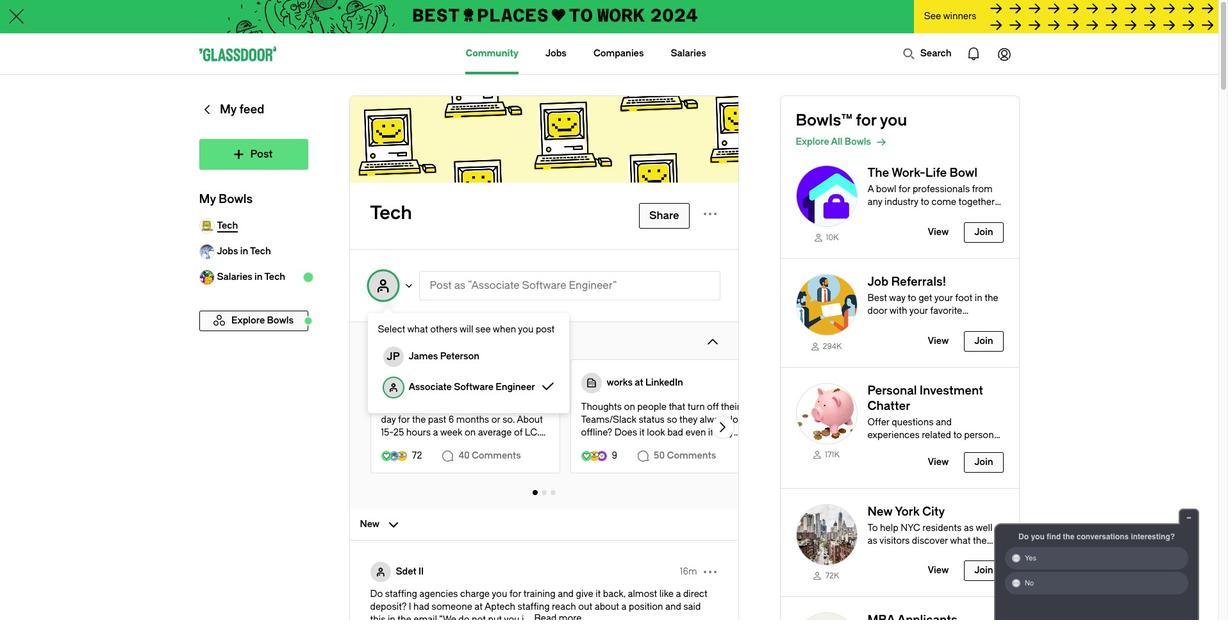 Task type: describe. For each thing, give the bounding box(es) containing it.
the inside new york city to help nyc residents as well as visitors discover what the world's most popular city has to offer!
[[973, 536, 987, 546]]

conversations
[[1077, 533, 1129, 542]]

together
[[959, 197, 995, 208]]

even
[[686, 428, 706, 438]]

0 horizontal spatial bowls
[[219, 192, 253, 206]]

companies
[[594, 48, 644, 59]]

you left post
[[518, 324, 534, 335]]

james peterson
[[409, 351, 479, 362]]

city
[[922, 505, 945, 519]]

0 vertical spatial what
[[407, 324, 428, 335]]

give
[[576, 589, 593, 600]]

more actions image
[[700, 204, 720, 224]]

has
[[976, 548, 991, 559]]

my bowls
[[199, 192, 253, 206]]

171k
[[825, 451, 840, 460]]

teams/slack
[[581, 415, 636, 426]]

171k link
[[796, 450, 857, 460]]

to inside the work-life bowl a bowl for professionals from any industry to come together and discuss the day-to-day happenings of work-life.
[[921, 197, 929, 208]]

full
[[407, 378, 423, 388]]

community link
[[466, 33, 519, 74]]

explore
[[796, 137, 829, 147]]

see winners
[[924, 11, 977, 22]]

industry
[[885, 197, 919, 208]]

winners
[[943, 11, 977, 22]]

not
[[472, 615, 486, 620]]

full stack software engineer
[[407, 378, 533, 388]]

email
[[414, 615, 437, 620]]

salaries in tech
[[217, 272, 285, 283]]

peterson
[[440, 351, 479, 362]]

p
[[393, 351, 400, 363]]

direct
[[683, 589, 707, 600]]

j p
[[387, 351, 400, 363]]

40
[[459, 451, 470, 462]]

and up related
[[936, 417, 952, 428]]

salaries for salaries in tech
[[217, 272, 252, 283]]

reach
[[552, 602, 576, 613]]

engineer inside menu item
[[496, 382, 535, 393]]

salaries for salaries
[[671, 48, 706, 59]]

16m link
[[680, 566, 697, 579]]

position
[[629, 602, 663, 613]]

my feed
[[220, 103, 264, 117]]

0 vertical spatial a
[[676, 589, 681, 600]]

software inside button
[[522, 279, 566, 292]]

0 vertical spatial tech
[[370, 203, 412, 224]]

to inside new york city to help nyc residents as well as visitors discover what the world's most popular city has to offer!
[[993, 548, 1002, 559]]

associate software engineer
[[409, 382, 535, 393]]

bowl
[[876, 184, 896, 195]]

i
[[522, 615, 524, 620]]

see
[[924, 11, 941, 22]]

the inside the work-life bowl a bowl for professionals from any industry to come together and discuss the day-to-day happenings of work-life.
[[920, 210, 934, 221]]

explore all bowls link
[[796, 135, 1019, 150]]

0 vertical spatial they
[[679, 415, 698, 426]]

2w
[[537, 378, 549, 388]]

"we
[[439, 615, 456, 620]]

questions
[[892, 417, 934, 428]]

turn
[[688, 402, 705, 413]]

it inside do staffing agencies charge you for training and give it back, almost like a direct deposit? i had someone at aptech staffing reach out about a position and said this in the email "we do not put you i
[[596, 589, 601, 600]]

that
[[669, 402, 685, 413]]

jobs link
[[545, 33, 567, 74]]

life
[[925, 166, 947, 180]]

training
[[524, 589, 556, 600]]

and inside the work-life bowl a bowl for professionals from any industry to come together and discuss the day-to-day happenings of work-life.
[[868, 210, 884, 221]]

work?
[[646, 440, 671, 451]]

to-
[[956, 210, 969, 221]]

chatter
[[868, 399, 910, 413]]

jobs for jobs in tech
[[217, 246, 238, 257]]

72
[[412, 451, 422, 462]]

the inside do staffing agencies charge you for training and give it back, almost like a direct deposit? i had someone at aptech staffing reach out about a position and said this in the email "we do not put you i
[[398, 615, 411, 620]]

well
[[976, 523, 993, 534]]

i
[[409, 602, 411, 613]]

all
[[831, 137, 843, 147]]

had
[[413, 602, 429, 613]]

1 vertical spatial staffing
[[518, 602, 550, 613]]

sdet ii button
[[396, 566, 424, 579]]

toogle identity image for associate
[[383, 378, 404, 398]]

most
[[900, 548, 922, 559]]

at inside do staffing agencies charge you for training and give it back, almost like a direct deposit? i had someone at aptech staffing reach out about a position and said this in the email "we do not put you i
[[475, 602, 483, 613]]

off
[[707, 402, 719, 413]]

search
[[920, 48, 952, 59]]

yes
[[1025, 554, 1037, 563]]

new for new
[[360, 519, 380, 530]]

tech for jobs in tech
[[250, 246, 271, 257]]

bowls™
[[796, 112, 852, 129]]

and up reach
[[558, 589, 574, 600]]

1 vertical spatial their
[[625, 440, 644, 451]]

in inside do staffing agencies charge you for training and give it back, almost like a direct deposit? i had someone at aptech staffing reach out about a position and said this in the email "we do not put you i
[[388, 615, 395, 620]]

this
[[370, 615, 386, 620]]

city
[[959, 548, 974, 559]]

salaries link
[[671, 33, 706, 74]]

my for my bowls
[[199, 192, 216, 206]]

do for do you find the conversations interesting?
[[1019, 533, 1029, 542]]

do
[[459, 615, 470, 620]]

discuss
[[886, 210, 918, 221]]

comments for 40 comments
[[472, 451, 521, 462]]

more actions image
[[700, 562, 720, 583]]

see winners link
[[914, 0, 1219, 33]]

associate software engineer menu item
[[378, 372, 559, 403]]

comments for 50 comments
[[667, 451, 716, 462]]

york
[[895, 505, 920, 519]]

jobs in tech link
[[199, 239, 308, 265]]

1 horizontal spatial toogle identity image
[[581, 373, 602, 394]]

from
[[972, 184, 993, 195]]

someone
[[432, 602, 472, 613]]

does
[[615, 428, 637, 438]]

72k
[[825, 572, 839, 581]]

for inside the work-life bowl a bowl for professionals from any industry to come together and discuss the day-to-day happenings of work-life.
[[899, 184, 911, 195]]

said
[[683, 602, 701, 613]]

10k link
[[796, 232, 857, 243]]

jobs in tech
[[217, 246, 271, 257]]

what inside new york city to help nyc residents as well as visitors discover what the world's most popular city has to offer!
[[950, 536, 971, 546]]

tech for salaries in tech
[[264, 272, 285, 283]]



Task type: locate. For each thing, give the bounding box(es) containing it.
work-
[[930, 222, 955, 233]]

0 vertical spatial it
[[639, 428, 645, 438]]

a
[[868, 184, 874, 195]]

about
[[595, 602, 619, 613]]

10k
[[826, 233, 839, 242]]

j
[[387, 351, 393, 363]]

1 vertical spatial they
[[716, 428, 734, 438]]

1 vertical spatial at
[[475, 602, 483, 613]]

referrals!
[[891, 275, 946, 289]]

1 horizontal spatial at
[[635, 378, 643, 388]]

nyc
[[901, 523, 920, 534]]

1 horizontal spatial jobs
[[545, 48, 567, 59]]

1 horizontal spatial new
[[868, 505, 893, 519]]

the
[[868, 166, 889, 180]]

their right off at the right of the page
[[721, 402, 740, 413]]

do for do staffing agencies charge you for training and give it back, almost like a direct deposit? i had someone at aptech staffing reach out about a position and said this in the email "we do not put you i
[[370, 589, 383, 600]]

what up posts
[[407, 324, 428, 335]]

2 vertical spatial in
[[388, 615, 395, 620]]

1 vertical spatial a
[[622, 602, 627, 613]]

they up even
[[679, 415, 698, 426]]

do up deposit?
[[370, 589, 383, 600]]

look right always
[[730, 415, 749, 426]]

1 horizontal spatial as
[[868, 536, 877, 546]]

ii
[[419, 567, 424, 578]]

they right if
[[716, 428, 734, 438]]

1 vertical spatial what
[[950, 536, 971, 546]]

2 horizontal spatial for
[[899, 184, 911, 195]]

2 vertical spatial tech
[[264, 272, 285, 283]]

charge
[[460, 589, 490, 600]]

like
[[659, 589, 674, 600]]

0 horizontal spatial salaries
[[217, 272, 252, 283]]

0 horizontal spatial their
[[625, 440, 644, 451]]

new inside new york city to help nyc residents as well as visitors discover what the world's most popular city has to offer!
[[868, 505, 893, 519]]

1 horizontal spatial their
[[721, 402, 740, 413]]

staffing down training
[[518, 602, 550, 613]]

linkedin
[[645, 378, 683, 388]]

294k link
[[796, 341, 857, 352]]

popular
[[924, 548, 957, 559]]

what up city
[[950, 536, 971, 546]]

it
[[639, 428, 645, 438], [596, 589, 601, 600]]

and down like
[[665, 602, 681, 613]]

staffing up i
[[385, 589, 417, 600]]

image for bowl image up the 171k link
[[796, 383, 857, 445]]

1 vertical spatial look
[[647, 428, 665, 438]]

0 horizontal spatial for
[[510, 589, 521, 600]]

1 vertical spatial jobs
[[217, 246, 238, 257]]

0 vertical spatial jobs
[[545, 48, 567, 59]]

you up explore all bowls link
[[880, 112, 907, 129]]

work-
[[892, 166, 925, 180]]

1 horizontal spatial for
[[856, 112, 877, 129]]

do inside do staffing agencies charge you for training and give it back, almost like a direct deposit? i had someone at aptech staffing reach out about a position and said this in the email "we do not put you i
[[370, 589, 383, 600]]

1 horizontal spatial staffing
[[518, 602, 550, 613]]

1 vertical spatial as
[[964, 523, 974, 534]]

0 vertical spatial my
[[220, 103, 237, 117]]

comments right 40 at left bottom
[[472, 451, 521, 462]]

to right the has
[[993, 548, 1002, 559]]

to left come
[[921, 197, 929, 208]]

0 horizontal spatial look
[[647, 428, 665, 438]]

the down i
[[398, 615, 411, 620]]

0 horizontal spatial jobs
[[217, 246, 238, 257]]

1 vertical spatial my
[[199, 192, 216, 206]]

personal investment chatter offer questions and experiences related to personal finance and investments
[[868, 384, 1001, 454]]

related
[[922, 430, 951, 441]]

toogle identity image
[[368, 271, 398, 301], [381, 373, 402, 394], [383, 378, 404, 398]]

new
[[868, 505, 893, 519], [360, 519, 380, 530]]

1 horizontal spatial in
[[255, 272, 263, 283]]

it down the status
[[639, 428, 645, 438]]

0 horizontal spatial comments
[[472, 451, 521, 462]]

and
[[868, 210, 884, 221], [936, 417, 952, 428], [902, 443, 917, 454], [558, 589, 574, 600], [665, 602, 681, 613]]

at
[[635, 378, 643, 388], [475, 602, 483, 613]]

professionals
[[913, 184, 970, 195]]

toogle identity image inside associate software engineer menu item
[[383, 378, 404, 398]]

1 vertical spatial do
[[370, 589, 383, 600]]

image for bowl image for new york city
[[796, 504, 857, 566]]

1 vertical spatial in
[[255, 272, 263, 283]]

1 vertical spatial toogle identity image
[[370, 562, 391, 583]]

visitors
[[879, 536, 910, 546]]

image for bowl image for personal investment chatter
[[796, 383, 857, 445]]

you left i
[[504, 615, 520, 620]]

0 vertical spatial new
[[868, 505, 893, 519]]

1 vertical spatial tech
[[250, 246, 271, 257]]

0 horizontal spatial they
[[679, 415, 698, 426]]

1 horizontal spatial what
[[950, 536, 971, 546]]

0 vertical spatial their
[[721, 402, 740, 413]]

0 horizontal spatial my
[[199, 192, 216, 206]]

0 vertical spatial bowls
[[845, 137, 871, 147]]

in for salaries
[[255, 272, 263, 283]]

jobs for jobs
[[545, 48, 567, 59]]

1 horizontal spatial on
[[624, 402, 635, 413]]

will
[[460, 324, 473, 335]]

0 horizontal spatial what
[[407, 324, 428, 335]]

1 horizontal spatial look
[[730, 415, 749, 426]]

you left find
[[1031, 533, 1045, 542]]

image for bowl image up 10k link
[[796, 165, 857, 227]]

at right 'works' on the bottom of page
[[635, 378, 643, 388]]

bowl
[[950, 166, 978, 180]]

works at linkedin
[[607, 378, 683, 388]]

feed
[[239, 103, 264, 117]]

1 vertical spatial for
[[899, 184, 911, 195]]

back,
[[603, 589, 626, 600]]

new inside new dropdown button
[[360, 519, 380, 530]]

0 horizontal spatial it
[[596, 589, 601, 600]]

for
[[856, 112, 877, 129], [899, 184, 911, 195], [510, 589, 521, 600]]

search button
[[896, 41, 958, 67]]

1 comments from the left
[[472, 451, 521, 462]]

bowls
[[845, 137, 871, 147], [219, 192, 253, 206]]

lottie animation container image
[[414, 33, 467, 74], [414, 33, 467, 74], [958, 38, 989, 69], [989, 38, 1020, 69]]

the up the has
[[973, 536, 987, 546]]

select
[[378, 324, 405, 335]]

1 vertical spatial to
[[953, 430, 962, 441]]

finance
[[868, 443, 899, 454]]

image for bowl image up 72k link
[[796, 504, 857, 566]]

image for bowl image for job referrals!
[[796, 274, 857, 336]]

to up investments at the right bottom of page
[[953, 430, 962, 441]]

and down "any"
[[868, 210, 884, 221]]

2 horizontal spatial as
[[964, 523, 974, 534]]

1 vertical spatial new
[[360, 519, 380, 530]]

0 vertical spatial to
[[921, 197, 929, 208]]

tech inside salaries in tech link
[[264, 272, 285, 283]]

1 horizontal spatial to
[[953, 430, 962, 441]]

comments down even
[[667, 451, 716, 462]]

toogle identity image for full
[[381, 373, 402, 394]]

associate
[[409, 382, 452, 393]]

sdet
[[396, 567, 416, 578]]

in for jobs
[[240, 246, 248, 257]]

offer
[[868, 417, 890, 428]]

bad
[[667, 428, 683, 438]]

bowls right all on the right top of page
[[845, 137, 871, 147]]

salaries in tech link
[[199, 265, 308, 290]]

you
[[880, 112, 907, 129], [518, 324, 534, 335], [1031, 533, 1045, 542], [492, 589, 507, 600], [504, 615, 520, 620]]

1 horizontal spatial a
[[676, 589, 681, 600]]

sdet ii
[[396, 567, 424, 578]]

software inside menu item
[[454, 382, 494, 393]]

0 vertical spatial do
[[1019, 533, 1029, 542]]

0 vertical spatial for
[[856, 112, 877, 129]]

look up the work?
[[647, 428, 665, 438]]

for inside do staffing agencies charge you for training and give it back, almost like a direct deposit? i had someone at aptech staffing reach out about a position and said this in the email "we do not put you i
[[510, 589, 521, 600]]

almost
[[628, 589, 657, 600]]

do up yes
[[1019, 533, 1029, 542]]

0 vertical spatial staffing
[[385, 589, 417, 600]]

the up of on the top right of page
[[920, 210, 934, 221]]

as inside button
[[454, 279, 465, 292]]

engineer"
[[569, 279, 617, 292]]

do
[[1019, 533, 1029, 542], [370, 589, 383, 600]]

50 comments
[[654, 451, 716, 462]]

2 vertical spatial as
[[868, 536, 877, 546]]

they
[[679, 415, 698, 426], [716, 428, 734, 438]]

see
[[476, 324, 491, 335]]

to
[[868, 523, 878, 534]]

new for new york city to help nyc residents as well as visitors discover what the world's most popular city has to offer!
[[868, 505, 893, 519]]

2 comments from the left
[[667, 451, 716, 462]]

toogle identity image up thoughts
[[581, 373, 602, 394]]

you up aptech
[[492, 589, 507, 600]]

investments
[[920, 443, 972, 454]]

1 horizontal spatial my
[[220, 103, 237, 117]]

new button
[[350, 510, 738, 540]]

0 vertical spatial as
[[454, 279, 465, 292]]

0 horizontal spatial new
[[360, 519, 380, 530]]

image for bowl image
[[796, 165, 857, 227], [796, 274, 857, 336], [796, 383, 857, 445], [796, 504, 857, 566]]

to inside personal investment chatter offer questions and experiences related to personal finance and investments
[[953, 430, 962, 441]]

0 vertical spatial on
[[624, 402, 635, 413]]

0 horizontal spatial as
[[454, 279, 465, 292]]

for up explore all bowls
[[856, 112, 877, 129]]

0 horizontal spatial in
[[240, 246, 248, 257]]

on left people
[[624, 402, 635, 413]]

if
[[708, 428, 713, 438]]

on down does
[[611, 440, 622, 451]]

a right like
[[676, 589, 681, 600]]

0 horizontal spatial on
[[611, 440, 622, 451]]

for up industry
[[899, 184, 911, 195]]

image for bowl image for the work-life bowl
[[796, 165, 857, 227]]

software
[[522, 279, 566, 292], [452, 378, 492, 388], [454, 382, 494, 393]]

bowls up jobs in tech at the top left of the page
[[219, 192, 253, 206]]

in up the "salaries in tech"
[[240, 246, 248, 257]]

works
[[607, 378, 633, 388]]

my inside my feed link
[[220, 103, 237, 117]]

0 vertical spatial at
[[635, 378, 643, 388]]

day
[[969, 210, 983, 221]]

deliver
[[581, 440, 609, 451]]

2 vertical spatial for
[[510, 589, 521, 600]]

offer!
[[868, 561, 891, 572]]

0 horizontal spatial toogle identity image
[[370, 562, 391, 583]]

1 vertical spatial on
[[611, 440, 622, 451]]

tech inside jobs in tech link
[[250, 246, 271, 257]]

toogle identity image
[[581, 373, 602, 394], [370, 562, 391, 583]]

1 horizontal spatial salaries
[[671, 48, 706, 59]]

new york city to help nyc residents as well as visitors discover what the world's most popular city has to offer!
[[868, 505, 1002, 572]]

1 image for bowl image from the top
[[796, 165, 857, 227]]

72k link
[[796, 571, 857, 582]]

jobs up the "salaries in tech"
[[217, 246, 238, 257]]

1 horizontal spatial comments
[[667, 451, 716, 462]]

0 horizontal spatial staffing
[[385, 589, 417, 600]]

0 vertical spatial in
[[240, 246, 248, 257]]

2 horizontal spatial in
[[388, 615, 395, 620]]

out
[[578, 602, 592, 613]]

2 vertical spatial to
[[993, 548, 1002, 559]]

as down the to
[[868, 536, 877, 546]]

in down deposit?
[[388, 615, 395, 620]]

lottie animation container image
[[958, 38, 989, 69], [989, 38, 1020, 69], [902, 47, 915, 60], [902, 47, 915, 60]]

3 image for bowl image from the top
[[796, 383, 857, 445]]

engineer
[[494, 378, 533, 388], [496, 382, 535, 393]]

in down jobs in tech link
[[255, 272, 263, 283]]

1 horizontal spatial do
[[1019, 533, 1029, 542]]

post as "associate software engineer" button
[[419, 271, 720, 301]]

jobs left companies
[[545, 48, 567, 59]]

4 image for bowl image from the top
[[796, 504, 857, 566]]

their down does
[[625, 440, 644, 451]]

1 horizontal spatial they
[[716, 428, 734, 438]]

1 horizontal spatial bowls
[[845, 137, 871, 147]]

post
[[430, 279, 452, 292]]

as left well
[[964, 523, 974, 534]]

for up aptech
[[510, 589, 521, 600]]

1 vertical spatial bowls
[[219, 192, 253, 206]]

and down experiences
[[902, 443, 917, 454]]

the right find
[[1063, 533, 1075, 542]]

day-
[[936, 210, 956, 221]]

community
[[466, 48, 519, 59]]

experiences
[[868, 430, 920, 441]]

0 horizontal spatial to
[[921, 197, 929, 208]]

do staffing agencies charge you for training and give it back, almost like a direct deposit? i had someone at aptech staffing reach out about a position and said this in the email "we do not put you i
[[370, 589, 707, 620]]

of
[[920, 222, 928, 233]]

0 vertical spatial toogle identity image
[[581, 373, 602, 394]]

at up the not
[[475, 602, 483, 613]]

discover
[[912, 536, 948, 546]]

1 vertical spatial salaries
[[217, 272, 252, 283]]

1 horizontal spatial it
[[639, 428, 645, 438]]

as right post
[[454, 279, 465, 292]]

it inside thoughts on people that turn off their teams/slack status so they always look offline? does it look bad even if they deliver on their work?
[[639, 428, 645, 438]]

1 vertical spatial it
[[596, 589, 601, 600]]

0 horizontal spatial a
[[622, 602, 627, 613]]

any
[[868, 197, 882, 208]]

explore all bowls
[[796, 137, 871, 147]]

my for my feed
[[220, 103, 237, 117]]

image for bowl image up 294k link
[[796, 274, 857, 336]]

9
[[612, 451, 617, 462]]

the work-life bowl a bowl for professionals from any industry to come together and discuss the day-to-day happenings of work-life.
[[868, 166, 995, 233]]

0 vertical spatial look
[[730, 415, 749, 426]]

50
[[654, 451, 665, 462]]

companies link
[[594, 33, 644, 74]]

when
[[493, 324, 516, 335]]

interesting?
[[1131, 533, 1175, 542]]

2 image for bowl image from the top
[[796, 274, 857, 336]]

a down the back,
[[622, 602, 627, 613]]

toogle identity image left sdet
[[370, 562, 391, 583]]

salaries
[[671, 48, 706, 59], [217, 272, 252, 283]]

0 vertical spatial salaries
[[671, 48, 706, 59]]

0 horizontal spatial do
[[370, 589, 383, 600]]

it right give in the left bottom of the page
[[596, 589, 601, 600]]

0 horizontal spatial at
[[475, 602, 483, 613]]

2 horizontal spatial to
[[993, 548, 1002, 559]]



Task type: vqa. For each thing, say whether or not it's contained in the screenshot.
NYC
yes



